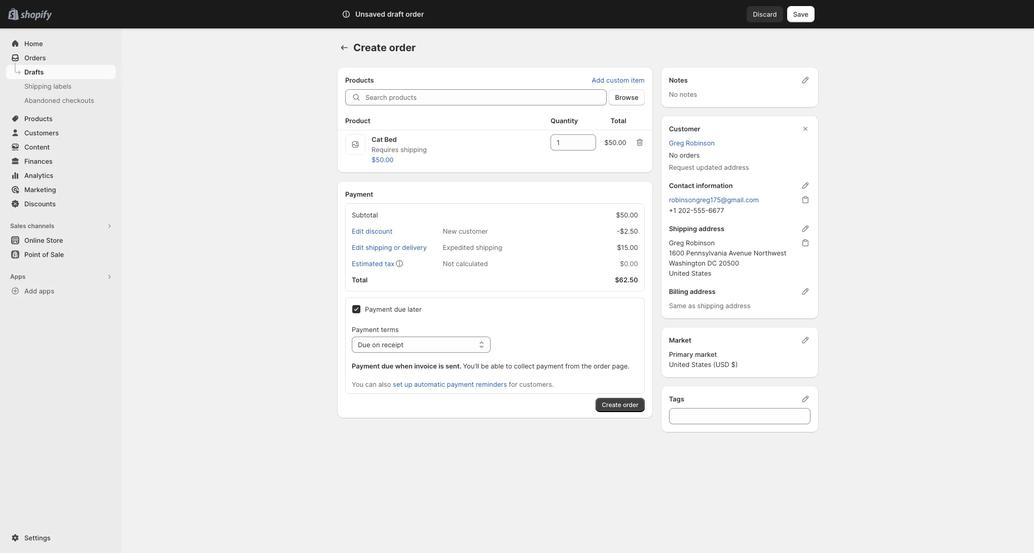 Task type: describe. For each thing, give the bounding box(es) containing it.
set up automatic payment reminders link
[[393, 380, 507, 389]]

contact
[[669, 182, 695, 190]]

request
[[669, 163, 695, 171]]

robinsongreg175@gmail.com button
[[663, 193, 766, 207]]

of
[[42, 251, 49, 259]]

market
[[669, 336, 692, 344]]

address down 20500
[[726, 302, 751, 310]]

the
[[582, 362, 592, 370]]

no inside greg robinson no orders request updated address
[[669, 151, 678, 159]]

reminders
[[476, 380, 507, 389]]

202-
[[679, 206, 694, 215]]

+1
[[669, 206, 677, 215]]

settings link
[[6, 531, 116, 545]]

expedited
[[443, 244, 474, 252]]

save
[[794, 10, 809, 18]]

address down 6677
[[699, 225, 725, 233]]

market
[[696, 351, 718, 359]]

apps
[[39, 287, 54, 295]]

due on receipt
[[358, 341, 404, 349]]

6677
[[709, 206, 725, 215]]

address inside greg robinson no orders request updated address
[[725, 163, 750, 171]]

-
[[617, 227, 620, 235]]

you
[[352, 380, 364, 389]]

unsaved
[[356, 10, 386, 18]]

calculated
[[456, 260, 488, 268]]

checkouts
[[62, 96, 94, 105]]

custom
[[607, 76, 630, 84]]

address up same as shipping address
[[690, 288, 716, 296]]

order down search
[[389, 42, 416, 54]]

or
[[394, 244, 401, 252]]

edit for edit discount
[[352, 227, 364, 235]]

washington
[[669, 259, 706, 267]]

edit shipping or delivery button
[[346, 240, 433, 255]]

greg for greg robinson 1600 pennsylvania avenue northwest washington dc 20500 united states
[[669, 239, 685, 247]]

-$2.50
[[617, 227, 639, 235]]

robinsongreg175@gmail.com
[[669, 196, 759, 204]]

item
[[632, 76, 645, 84]]

primary market united states (usd $)
[[669, 351, 738, 369]]

add custom item button
[[586, 73, 651, 87]]

edit shipping or delivery
[[352, 244, 427, 252]]

payment for payment terms
[[352, 326, 379, 334]]

draft
[[387, 10, 404, 18]]

add for add custom item
[[592, 76, 605, 84]]

order right the the
[[594, 362, 611, 370]]

$0.00
[[620, 260, 639, 268]]

point of sale
[[24, 251, 64, 259]]

quantity
[[551, 117, 578, 125]]

discard
[[754, 10, 778, 18]]

0 horizontal spatial payment
[[447, 380, 474, 389]]

cat
[[372, 135, 383, 144]]

collect
[[514, 362, 535, 370]]

customers.
[[520, 380, 554, 389]]

add custom item
[[592, 76, 645, 84]]

content
[[24, 143, 50, 151]]

0 vertical spatial payment
[[537, 362, 564, 370]]

abandoned checkouts link
[[6, 93, 116, 108]]

states inside primary market united states (usd $)
[[692, 361, 712, 369]]

marketing link
[[6, 183, 116, 197]]

receipt
[[382, 341, 404, 349]]

payment due when invoice is sent. you'll be able to collect payment from the order page.
[[352, 362, 630, 370]]

notes
[[680, 90, 698, 98]]

product
[[345, 117, 371, 125]]

customers
[[24, 129, 59, 137]]

discard link
[[747, 6, 784, 22]]

united inside greg robinson 1600 pennsylvania avenue northwest washington dc 20500 united states
[[669, 269, 690, 277]]

tax
[[385, 260, 395, 268]]

page.
[[613, 362, 630, 370]]

new customer
[[443, 227, 488, 235]]

1600
[[669, 249, 685, 257]]

2 vertical spatial $50.00
[[616, 211, 639, 219]]

content link
[[6, 140, 116, 154]]

shipping labels
[[24, 82, 72, 90]]

greg robinson 1600 pennsylvania avenue northwest washington dc 20500 united states
[[669, 239, 787, 277]]

$62.50
[[615, 276, 639, 284]]

(usd
[[714, 361, 730, 369]]

analytics
[[24, 171, 53, 180]]

due for later
[[394, 305, 406, 314]]

online store button
[[0, 233, 122, 248]]

terms
[[381, 326, 399, 334]]

sent.
[[446, 362, 462, 370]]

point of sale link
[[6, 248, 116, 262]]

add apps button
[[6, 284, 116, 298]]

search
[[387, 10, 409, 18]]

0 horizontal spatial total
[[352, 276, 368, 284]]

online
[[24, 236, 44, 245]]

home link
[[6, 37, 116, 51]]

payment for payment due when invoice is sent. you'll be able to collect payment from the order page.
[[352, 362, 380, 370]]



Task type: locate. For each thing, give the bounding box(es) containing it.
no
[[669, 90, 678, 98], [669, 151, 678, 159]]

0 horizontal spatial create
[[354, 42, 387, 54]]

northwest
[[754, 249, 787, 257]]

1 vertical spatial payment
[[447, 380, 474, 389]]

cat bed requires shipping
[[372, 135, 427, 154]]

you can also set up automatic payment reminders for customers.
[[352, 380, 554, 389]]

1 horizontal spatial products
[[345, 76, 374, 84]]

1 vertical spatial states
[[692, 361, 712, 369]]

united
[[669, 269, 690, 277], [669, 361, 690, 369]]

add left custom
[[592, 76, 605, 84]]

drafts link
[[6, 65, 116, 79]]

contact information
[[669, 182, 733, 190]]

555-
[[694, 206, 709, 215]]

apps button
[[6, 270, 116, 284]]

0 vertical spatial total
[[611, 117, 627, 125]]

1 horizontal spatial shipping
[[669, 225, 698, 233]]

robinson for orders
[[686, 139, 715, 147]]

payment terms
[[352, 326, 399, 334]]

payment for payment due later
[[365, 305, 393, 314]]

$50.00 inside button
[[372, 156, 394, 164]]

edit discount button
[[346, 224, 399, 238]]

states
[[692, 269, 712, 277], [692, 361, 712, 369]]

1 vertical spatial total
[[352, 276, 368, 284]]

create
[[354, 42, 387, 54], [602, 401, 622, 409]]

robinson for pennsylvania
[[686, 239, 715, 247]]

shipping inside 'link'
[[24, 82, 51, 90]]

2 states from the top
[[692, 361, 712, 369]]

shipping for shipping address
[[669, 225, 698, 233]]

greg down customer at the right of the page
[[669, 139, 685, 147]]

payment up subtotal
[[345, 190, 373, 198]]

to
[[506, 362, 512, 370]]

create down page.
[[602, 401, 622, 409]]

edit for edit shipping or delivery
[[352, 244, 364, 252]]

search button
[[370, 6, 665, 22]]

1 greg from the top
[[669, 139, 685, 147]]

shipping down 202-
[[669, 225, 698, 233]]

1 horizontal spatial total
[[611, 117, 627, 125]]

None text field
[[669, 408, 811, 425]]

discounts
[[24, 200, 56, 208]]

1 vertical spatial create order
[[602, 401, 639, 409]]

be
[[481, 362, 489, 370]]

0 horizontal spatial due
[[382, 362, 394, 370]]

online store
[[24, 236, 63, 245]]

customer
[[459, 227, 488, 235]]

automatic
[[414, 380, 445, 389]]

robinson up pennsylvania
[[686, 239, 715, 247]]

add for add apps
[[24, 287, 37, 295]]

primary
[[669, 351, 694, 359]]

create inside the create order button
[[602, 401, 622, 409]]

0 vertical spatial robinson
[[686, 139, 715, 147]]

add left apps
[[24, 287, 37, 295]]

1 vertical spatial shipping
[[669, 225, 698, 233]]

0 vertical spatial edit
[[352, 227, 364, 235]]

payment up due
[[352, 326, 379, 334]]

greg for greg robinson no orders request updated address
[[669, 139, 685, 147]]

also
[[379, 380, 391, 389]]

0 vertical spatial $50.00
[[605, 138, 627, 147]]

robinson inside greg robinson no orders request updated address
[[686, 139, 715, 147]]

1 vertical spatial united
[[669, 361, 690, 369]]

1 horizontal spatial due
[[394, 305, 406, 314]]

products up customers
[[24, 115, 53, 123]]

billing address
[[669, 288, 716, 296]]

1 horizontal spatial create
[[602, 401, 622, 409]]

+1 202-555-6677
[[669, 206, 725, 215]]

add inside add apps button
[[24, 287, 37, 295]]

greg inside greg robinson 1600 pennsylvania avenue northwest washington dc 20500 united states
[[669, 239, 685, 247]]

order down page.
[[623, 401, 639, 409]]

1 vertical spatial greg
[[669, 239, 685, 247]]

subtotal
[[352, 211, 378, 219]]

create order down page.
[[602, 401, 639, 409]]

edit down subtotal
[[352, 227, 364, 235]]

create order down unsaved draft order
[[354, 42, 416, 54]]

$50.00 button
[[366, 153, 400, 167]]

point
[[24, 251, 41, 259]]

delivery
[[402, 244, 427, 252]]

1 vertical spatial due
[[382, 362, 394, 370]]

later
[[408, 305, 422, 314]]

shipping for shipping labels
[[24, 82, 51, 90]]

create order inside button
[[602, 401, 639, 409]]

0 vertical spatial united
[[669, 269, 690, 277]]

shipping right the requires
[[401, 146, 427, 154]]

1 vertical spatial edit
[[352, 244, 364, 252]]

orders
[[680, 151, 700, 159]]

up
[[405, 380, 413, 389]]

0 vertical spatial no
[[669, 90, 678, 98]]

online store link
[[6, 233, 116, 248]]

create order button
[[596, 398, 645, 412]]

abandoned checkouts
[[24, 96, 94, 105]]

$15.00
[[618, 244, 639, 252]]

0 horizontal spatial create order
[[354, 42, 416, 54]]

robinson up 'orders'
[[686, 139, 715, 147]]

0 vertical spatial create
[[354, 42, 387, 54]]

point of sale button
[[0, 248, 122, 262]]

updated
[[697, 163, 723, 171]]

add inside the add custom item button
[[592, 76, 605, 84]]

payment due later
[[365, 305, 422, 314]]

2 robinson from the top
[[686, 239, 715, 247]]

0 vertical spatial shipping
[[24, 82, 51, 90]]

2 edit from the top
[[352, 244, 364, 252]]

0 horizontal spatial shipping
[[24, 82, 51, 90]]

1 vertical spatial robinson
[[686, 239, 715, 247]]

0 vertical spatial create order
[[354, 42, 416, 54]]

1 no from the top
[[669, 90, 678, 98]]

due for when
[[382, 362, 394, 370]]

settings
[[24, 534, 51, 542]]

no notes
[[669, 90, 698, 98]]

1 horizontal spatial payment
[[537, 362, 564, 370]]

1 horizontal spatial add
[[592, 76, 605, 84]]

you'll
[[463, 362, 479, 370]]

can
[[366, 380, 377, 389]]

sales channels
[[10, 222, 54, 230]]

customer
[[669, 125, 701, 133]]

shopify image
[[20, 11, 52, 21]]

payment up payment terms
[[365, 305, 393, 314]]

states inside greg robinson 1600 pennsylvania avenue northwest washington dc 20500 united states
[[692, 269, 712, 277]]

edit up estimated
[[352, 244, 364, 252]]

set
[[393, 380, 403, 389]]

no up request on the right of the page
[[669, 151, 678, 159]]

0 vertical spatial greg
[[669, 139, 685, 147]]

products up product
[[345, 76, 374, 84]]

1 vertical spatial create
[[602, 401, 622, 409]]

address right the updated
[[725, 163, 750, 171]]

0 vertical spatial add
[[592, 76, 605, 84]]

shipping inside button
[[366, 244, 392, 252]]

create order
[[354, 42, 416, 54], [602, 401, 639, 409]]

united inside primary market united states (usd $)
[[669, 361, 690, 369]]

$50.00 down the browse button
[[605, 138, 627, 147]]

states down the dc
[[692, 269, 712, 277]]

payment for payment
[[345, 190, 373, 198]]

is
[[439, 362, 444, 370]]

create down unsaved
[[354, 42, 387, 54]]

finances link
[[6, 154, 116, 168]]

1 vertical spatial no
[[669, 151, 678, 159]]

united down washington at the right
[[669, 269, 690, 277]]

states down market
[[692, 361, 712, 369]]

greg robinson no orders request updated address
[[669, 139, 750, 171]]

united down primary at bottom
[[669, 361, 690, 369]]

drafts
[[24, 68, 44, 76]]

finances
[[24, 157, 53, 165]]

shipping inside 'cat bed requires shipping'
[[401, 146, 427, 154]]

1 robinson from the top
[[686, 139, 715, 147]]

total down the browse button
[[611, 117, 627, 125]]

orders link
[[6, 51, 116, 65]]

payment down "sent."
[[447, 380, 474, 389]]

1 horizontal spatial create order
[[602, 401, 639, 409]]

2 no from the top
[[669, 151, 678, 159]]

Search products text field
[[366, 89, 607, 106]]

add apps
[[24, 287, 54, 295]]

robinson inside greg robinson 1600 pennsylvania avenue northwest washington dc 20500 united states
[[686, 239, 715, 247]]

0 vertical spatial states
[[692, 269, 712, 277]]

apps
[[10, 273, 26, 281]]

due
[[358, 341, 371, 349]]

due left 'later'
[[394, 305, 406, 314]]

$50.00 down the requires
[[372, 156, 394, 164]]

0 vertical spatial products
[[345, 76, 374, 84]]

1 states from the top
[[692, 269, 712, 277]]

1 vertical spatial products
[[24, 115, 53, 123]]

payment up the can
[[352, 362, 380, 370]]

None number field
[[551, 134, 581, 151]]

$50.00 up -$2.50
[[616, 211, 639, 219]]

1 united from the top
[[669, 269, 690, 277]]

edit
[[352, 227, 364, 235], [352, 244, 364, 252]]

abandoned
[[24, 96, 60, 105]]

1 vertical spatial $50.00
[[372, 156, 394, 164]]

discounts link
[[6, 197, 116, 211]]

browse
[[616, 93, 639, 101]]

when
[[395, 362, 413, 370]]

shipping down the customer
[[476, 244, 503, 252]]

0 horizontal spatial products
[[24, 115, 53, 123]]

estimated tax button
[[346, 257, 401, 271]]

shipping down drafts at the top left of the page
[[24, 82, 51, 90]]

marketing
[[24, 186, 56, 194]]

1 edit from the top
[[352, 227, 364, 235]]

1 vertical spatial add
[[24, 287, 37, 295]]

0 vertical spatial due
[[394, 305, 406, 314]]

orders
[[24, 54, 46, 62]]

sales channels button
[[6, 219, 116, 233]]

shipping down discount on the left of the page
[[366, 244, 392, 252]]

store
[[46, 236, 63, 245]]

total down estimated
[[352, 276, 368, 284]]

no left the notes
[[669, 90, 678, 98]]

add
[[592, 76, 605, 84], [24, 287, 37, 295]]

due
[[394, 305, 406, 314], [382, 362, 394, 370]]

greg up 1600
[[669, 239, 685, 247]]

estimated tax
[[352, 260, 395, 268]]

due left when
[[382, 362, 394, 370]]

information
[[697, 182, 733, 190]]

on
[[372, 341, 380, 349]]

order inside button
[[623, 401, 639, 409]]

$)
[[732, 361, 738, 369]]

2 united from the top
[[669, 361, 690, 369]]

estimated
[[352, 260, 383, 268]]

shipping right as
[[698, 302, 724, 310]]

order
[[406, 10, 424, 18], [389, 42, 416, 54], [594, 362, 611, 370], [623, 401, 639, 409]]

labels
[[53, 82, 72, 90]]

0 horizontal spatial add
[[24, 287, 37, 295]]

2 greg from the top
[[669, 239, 685, 247]]

order right the draft
[[406, 10, 424, 18]]

analytics link
[[6, 168, 116, 183]]

greg inside greg robinson no orders request updated address
[[669, 139, 685, 147]]

payment left from at the bottom of page
[[537, 362, 564, 370]]



Task type: vqa. For each thing, say whether or not it's contained in the screenshot.
can
yes



